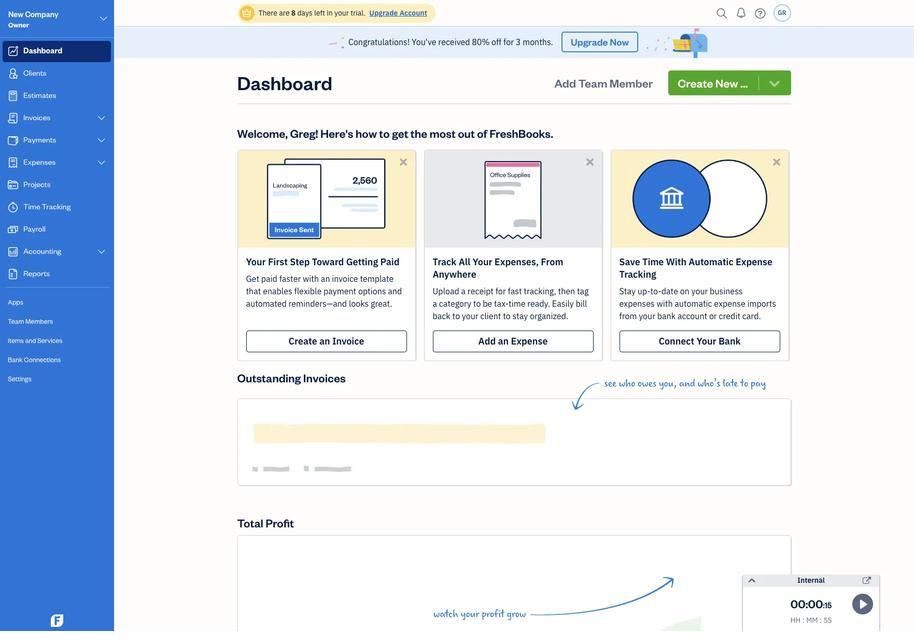 Task type: locate. For each thing, give the bounding box(es) containing it.
there are 8 days left in your trial. upgrade account
[[259, 8, 427, 18]]

your down category
[[462, 311, 479, 321]]

0 horizontal spatial tracking
[[42, 202, 71, 212]]

crown image
[[241, 8, 252, 18]]

that
[[246, 286, 261, 297]]

chevrondown image
[[768, 76, 782, 90]]

freshbooks image
[[49, 615, 65, 628]]

00 left "15"
[[809, 597, 824, 612]]

and inside get paid faster with an invoice template that enables flexible payment options and automated reminders—and looks great.
[[388, 286, 402, 297]]

0 horizontal spatial dismiss image
[[398, 156, 410, 168]]

anywhere
[[433, 269, 477, 281]]

and right items
[[25, 337, 36, 345]]

items
[[8, 337, 24, 345]]

0 horizontal spatial add
[[479, 336, 496, 347]]

save
[[620, 256, 641, 268]]

bank connections
[[8, 356, 61, 364]]

resume timer image
[[857, 599, 871, 611]]

new left …
[[716, 76, 739, 90]]

chevron large down image for payments
[[97, 136, 106, 145]]

main element
[[0, 0, 140, 632]]

1 horizontal spatial with
[[657, 299, 673, 309]]

accounting
[[23, 246, 61, 256]]

step
[[290, 256, 310, 268]]

from
[[541, 256, 564, 268]]

1 horizontal spatial a
[[461, 286, 466, 297]]

off
[[492, 37, 502, 47]]

connections
[[24, 356, 61, 364]]

automated
[[246, 299, 287, 309]]

members
[[25, 317, 53, 326]]

save time with automatic expense tracking
[[620, 256, 773, 281]]

1 horizontal spatial tracking
[[620, 269, 657, 281]]

welcome, greg! here's how to get the most out of freshbooks.
[[237, 126, 554, 140]]

expense
[[736, 256, 773, 268], [511, 336, 548, 347]]

bank down credit
[[719, 336, 741, 347]]

profit
[[266, 516, 294, 531]]

:
[[806, 597, 809, 612], [824, 601, 825, 611], [803, 616, 805, 626], [820, 616, 822, 626]]

congratulations!
[[349, 37, 410, 47]]

are
[[279, 8, 290, 18]]

1 vertical spatial upgrade
[[571, 36, 608, 48]]

tracking down projects link
[[42, 202, 71, 212]]

most
[[430, 126, 456, 140]]

team inside button
[[579, 76, 608, 90]]

invoice image
[[7, 113, 19, 123]]

0 vertical spatial new
[[8, 9, 23, 19]]

enables
[[263, 286, 292, 297]]

0 vertical spatial team
[[579, 76, 608, 90]]

owes
[[638, 378, 657, 390]]

0 vertical spatial bank
[[719, 336, 741, 347]]

1 horizontal spatial new
[[716, 76, 739, 90]]

see who owes you, and who's late to pay
[[605, 378, 766, 390]]

invoices down 'estimates'
[[23, 113, 50, 122]]

0 vertical spatial upgrade
[[370, 8, 398, 18]]

1 horizontal spatial dismiss image
[[584, 156, 596, 168]]

payroll link
[[3, 219, 111, 241]]

a up 'back' on the left of page
[[433, 299, 437, 309]]

chevron large down image inside invoices link
[[97, 114, 106, 122]]

upgrade inside "link"
[[571, 36, 608, 48]]

chevron large down image for expenses
[[97, 159, 106, 167]]

create inside 'dropdown button'
[[678, 76, 714, 90]]

or
[[710, 311, 717, 321]]

0 horizontal spatial new
[[8, 9, 23, 19]]

: right 'hh'
[[803, 616, 805, 626]]

who's
[[698, 378, 721, 390]]

with inside stay up-to-date on your business expenses with automatic expense imports from your bank account or credit card.
[[657, 299, 673, 309]]

bank inside main element
[[8, 356, 23, 364]]

0 horizontal spatial time
[[23, 202, 40, 212]]

paid
[[381, 256, 400, 268]]

an down client on the right
[[498, 336, 509, 347]]

your
[[335, 8, 349, 18], [692, 286, 708, 297], [462, 311, 479, 321], [639, 311, 656, 321], [461, 609, 480, 621]]

new company owner
[[8, 9, 59, 29]]

your up get
[[246, 256, 266, 268]]

expenses,
[[495, 256, 539, 268]]

to left be
[[474, 299, 481, 309]]

an down toward
[[321, 274, 330, 284]]

welcome,
[[237, 126, 288, 140]]

0 vertical spatial dashboard
[[23, 46, 62, 56]]

1 horizontal spatial add
[[555, 76, 576, 90]]

for up tax- on the top
[[496, 286, 506, 297]]

a up category
[[461, 286, 466, 297]]

0 horizontal spatial invoices
[[23, 113, 50, 122]]

expense down stay
[[511, 336, 548, 347]]

2 dismiss image from the left
[[584, 156, 596, 168]]

dashboard link
[[3, 41, 111, 62]]

an left invoice
[[320, 336, 330, 347]]

expense up business
[[736, 256, 773, 268]]

to
[[379, 126, 390, 140], [474, 299, 481, 309], [453, 311, 460, 321], [503, 311, 511, 321], [741, 378, 749, 390]]

1 vertical spatial add
[[479, 336, 496, 347]]

time right timer image
[[23, 202, 40, 212]]

bank connections link
[[3, 351, 111, 369]]

bank down items
[[8, 356, 23, 364]]

invoices link
[[3, 108, 111, 129]]

0 vertical spatial a
[[461, 286, 466, 297]]

with up flexible
[[303, 274, 319, 284]]

create new …
[[678, 76, 748, 90]]

get
[[392, 126, 409, 140]]

track all your expenses, from anywhere
[[433, 256, 564, 281]]

your up automatic at the top right
[[692, 286, 708, 297]]

be
[[483, 299, 492, 309]]

upload
[[433, 286, 460, 297]]

1 horizontal spatial bank
[[719, 336, 741, 347]]

flexible
[[294, 286, 322, 297]]

an for paid
[[320, 336, 330, 347]]

create left …
[[678, 76, 714, 90]]

your
[[246, 256, 266, 268], [473, 256, 493, 268], [697, 336, 717, 347]]

tracking down save
[[620, 269, 657, 281]]

0 vertical spatial tracking
[[42, 202, 71, 212]]

now
[[610, 36, 629, 48]]

0 vertical spatial add
[[555, 76, 576, 90]]

time left with in the right top of the page
[[643, 256, 664, 268]]

0 vertical spatial expense
[[736, 256, 773, 268]]

invoices down "create an invoice" link
[[303, 371, 346, 385]]

gr button
[[774, 4, 791, 22]]

1 horizontal spatial and
[[388, 286, 402, 297]]

with up bank
[[657, 299, 673, 309]]

2 horizontal spatial and
[[680, 378, 696, 390]]

upgrade right 'trial.'
[[370, 8, 398, 18]]

add for add team member
[[555, 76, 576, 90]]

new inside new company owner
[[8, 9, 23, 19]]

apps
[[8, 298, 23, 307]]

connect
[[659, 336, 695, 347]]

your down or
[[697, 336, 717, 347]]

and up great.
[[388, 286, 402, 297]]

1 vertical spatial dashboard
[[237, 70, 333, 95]]

1 vertical spatial for
[[496, 286, 506, 297]]

new
[[8, 9, 23, 19], [716, 76, 739, 90]]

member
[[610, 76, 653, 90]]

tracking inside main element
[[42, 202, 71, 212]]

1 vertical spatial bank
[[8, 356, 23, 364]]

0 horizontal spatial team
[[8, 317, 24, 326]]

dashboard image
[[7, 46, 19, 57]]

upgrade left now on the top of page
[[571, 36, 608, 48]]

1 vertical spatial new
[[716, 76, 739, 90]]

accounting link
[[3, 242, 111, 263]]

0 vertical spatial invoices
[[23, 113, 50, 122]]

1 vertical spatial tracking
[[620, 269, 657, 281]]

2 horizontal spatial your
[[697, 336, 717, 347]]

chevron large down image
[[99, 12, 108, 25], [97, 114, 106, 122], [97, 136, 106, 145], [97, 159, 106, 167]]

dismiss image
[[398, 156, 410, 168], [584, 156, 596, 168]]

with
[[303, 274, 319, 284], [657, 299, 673, 309]]

reports link
[[3, 264, 111, 285]]

1 vertical spatial create
[[289, 336, 317, 347]]

1 horizontal spatial time
[[643, 256, 664, 268]]

chart image
[[7, 247, 19, 257]]

client image
[[7, 68, 19, 79]]

1 horizontal spatial create
[[678, 76, 714, 90]]

upgrade
[[370, 8, 398, 18], [571, 36, 608, 48]]

an
[[321, 274, 330, 284], [320, 336, 330, 347], [498, 336, 509, 347]]

add inside button
[[555, 76, 576, 90]]

1 horizontal spatial team
[[579, 76, 608, 90]]

0 horizontal spatial upgrade
[[370, 8, 398, 18]]

and inside main element
[[25, 337, 36, 345]]

team up items
[[8, 317, 24, 326]]

0 vertical spatial create
[[678, 76, 714, 90]]

chevron large down image for invoices
[[97, 114, 106, 122]]

0 vertical spatial with
[[303, 274, 319, 284]]

for left 3
[[504, 37, 514, 47]]

1 horizontal spatial 00
[[809, 597, 824, 612]]

and
[[388, 286, 402, 297], [25, 337, 36, 345], [680, 378, 696, 390]]

and right you, on the right of the page
[[680, 378, 696, 390]]

apps link
[[3, 294, 111, 312]]

tracking
[[42, 202, 71, 212], [620, 269, 657, 281]]

0 horizontal spatial expense
[[511, 336, 548, 347]]

received
[[439, 37, 470, 47]]

clients link
[[3, 63, 111, 85]]

1 vertical spatial and
[[25, 337, 36, 345]]

1 vertical spatial a
[[433, 299, 437, 309]]

report image
[[7, 269, 19, 280]]

add for add an expense
[[479, 336, 496, 347]]

0 horizontal spatial create
[[289, 336, 317, 347]]

00 up 'hh'
[[791, 597, 806, 612]]

0 horizontal spatial 00
[[791, 597, 806, 612]]

1 vertical spatial invoices
[[303, 371, 346, 385]]

team
[[579, 76, 608, 90], [8, 317, 24, 326]]

0 horizontal spatial dashboard
[[23, 46, 62, 56]]

: up mm
[[806, 597, 809, 612]]

upgrade now link
[[562, 32, 639, 53]]

your right the all
[[473, 256, 493, 268]]

expense inside save time with automatic expense tracking
[[736, 256, 773, 268]]

0 horizontal spatial with
[[303, 274, 319, 284]]

…
[[741, 76, 748, 90]]

get paid faster with an invoice template that enables flexible payment options and automated reminders—and looks great.
[[246, 274, 402, 309]]

invoices
[[23, 113, 50, 122], [303, 371, 346, 385]]

chevron large down image inside payments link
[[97, 136, 106, 145]]

an inside get paid faster with an invoice template that enables flexible payment options and automated reminders—and looks great.
[[321, 274, 330, 284]]

notifications image
[[733, 3, 750, 23]]

1 vertical spatial time
[[643, 256, 664, 268]]

1 horizontal spatial upgrade
[[571, 36, 608, 48]]

to left stay
[[503, 311, 511, 321]]

tracking,
[[524, 286, 557, 297]]

0 vertical spatial time
[[23, 202, 40, 212]]

team inside main element
[[8, 317, 24, 326]]

time tracking link
[[3, 197, 111, 218]]

your inside upload a receipt for fast tracking, then tag a category to be tax-time ready. easily bill back to your client to stay organized.
[[462, 311, 479, 321]]

freshbooks.
[[490, 126, 554, 140]]

create up 'outstanding invoices'
[[289, 336, 317, 347]]

2 vertical spatial and
[[680, 378, 696, 390]]

1 dismiss image from the left
[[398, 156, 410, 168]]

1 horizontal spatial your
[[473, 256, 493, 268]]

0 vertical spatial and
[[388, 286, 402, 297]]

0 horizontal spatial bank
[[8, 356, 23, 364]]

on
[[680, 286, 690, 297]]

new up owner
[[8, 9, 23, 19]]

team left member
[[579, 76, 608, 90]]

0 horizontal spatial and
[[25, 337, 36, 345]]

looks
[[349, 299, 369, 309]]

1 horizontal spatial dashboard
[[237, 70, 333, 95]]

internal
[[798, 576, 825, 586]]

in
[[327, 8, 333, 18]]

1 vertical spatial team
[[8, 317, 24, 326]]

dismiss image for track all your expenses, from anywhere
[[584, 156, 596, 168]]

time inside save time with automatic expense tracking
[[643, 256, 664, 268]]

credit
[[719, 311, 741, 321]]

1 vertical spatial expense
[[511, 336, 548, 347]]

estimates link
[[3, 86, 111, 107]]

tag
[[577, 286, 589, 297]]

bank
[[658, 311, 676, 321]]

80%
[[472, 37, 490, 47]]

1 horizontal spatial expense
[[736, 256, 773, 268]]

add an expense
[[479, 336, 548, 347]]

1 vertical spatial with
[[657, 299, 673, 309]]

bill
[[576, 299, 587, 309]]



Task type: vqa. For each thing, say whether or not it's contained in the screenshot.
top ASSIGNED
no



Task type: describe. For each thing, give the bounding box(es) containing it.
outstanding invoices
[[237, 371, 346, 385]]

new inside 'dropdown button'
[[716, 76, 739, 90]]

mm
[[807, 616, 818, 626]]

project image
[[7, 180, 19, 190]]

add an expense link
[[433, 331, 594, 353]]

time tracking
[[23, 202, 71, 212]]

0 horizontal spatial your
[[246, 256, 266, 268]]

add team member button
[[545, 70, 663, 95]]

your right in
[[335, 8, 349, 18]]

money image
[[7, 225, 19, 235]]

to left get at top left
[[379, 126, 390, 140]]

an for anywhere
[[498, 336, 509, 347]]

open in new window image
[[863, 575, 872, 588]]

of
[[477, 126, 488, 140]]

: up ss
[[824, 601, 825, 611]]

you,
[[659, 378, 677, 390]]

timer image
[[7, 202, 19, 213]]

fast
[[508, 286, 522, 297]]

: left ss
[[820, 616, 822, 626]]

reminders—and
[[289, 299, 347, 309]]

your inside track all your expenses, from anywhere
[[473, 256, 493, 268]]

tracking inside save time with automatic expense tracking
[[620, 269, 657, 281]]

watch
[[434, 609, 459, 621]]

invoices inside main element
[[23, 113, 50, 122]]

watch your profit grow
[[434, 609, 526, 621]]

stay
[[620, 286, 636, 297]]

expense image
[[7, 158, 19, 168]]

stay
[[513, 311, 528, 321]]

create for create new …
[[678, 76, 714, 90]]

congratulations! you've received 80% off for 3 months.
[[349, 37, 554, 47]]

account
[[678, 311, 708, 321]]

outstanding
[[237, 371, 301, 385]]

easily
[[552, 299, 574, 309]]

imports
[[748, 299, 777, 309]]

create for create an invoice
[[289, 336, 317, 347]]

gr
[[778, 9, 787, 17]]

expand timer details image
[[748, 575, 757, 588]]

first
[[268, 256, 288, 268]]

reports
[[23, 269, 50, 279]]

to down category
[[453, 311, 460, 321]]

up-
[[638, 286, 651, 297]]

create new … button
[[669, 70, 791, 95]]

back
[[433, 311, 451, 321]]

1 00 from the left
[[791, 597, 806, 612]]

time inside main element
[[23, 202, 40, 212]]

category
[[439, 299, 472, 309]]

payments
[[23, 135, 56, 145]]

1 horizontal spatial invoices
[[303, 371, 346, 385]]

getting
[[346, 256, 378, 268]]

estimates
[[23, 90, 56, 100]]

faster
[[279, 274, 301, 284]]

card.
[[743, 311, 761, 321]]

expenses
[[620, 299, 655, 309]]

your down expenses
[[639, 311, 656, 321]]

automatic
[[675, 299, 713, 309]]

create an invoice
[[289, 336, 364, 347]]

chevron large down image
[[97, 248, 106, 256]]

go to help image
[[752, 5, 769, 21]]

settings link
[[3, 370, 111, 389]]

team members link
[[3, 313, 111, 331]]

pay
[[751, 378, 766, 390]]

then
[[559, 286, 575, 297]]

2 00 from the left
[[809, 597, 824, 612]]

payment image
[[7, 135, 19, 146]]

late
[[723, 378, 739, 390]]

projects
[[23, 179, 51, 189]]

to left pay
[[741, 378, 749, 390]]

tax-
[[494, 299, 509, 309]]

your left profit
[[461, 609, 480, 621]]

search image
[[714, 5, 731, 21]]

greg!
[[290, 126, 318, 140]]

for inside upload a receipt for fast tracking, then tag a category to be tax-time ready. easily bill back to your client to stay organized.
[[496, 286, 506, 297]]

options
[[358, 286, 386, 297]]

see
[[605, 378, 617, 390]]

15
[[825, 601, 832, 611]]

months.
[[523, 37, 554, 47]]

here's
[[321, 126, 354, 140]]

add team member
[[555, 76, 653, 90]]

3
[[516, 37, 521, 47]]

upload a receipt for fast tracking, then tag a category to be tax-time ready. easily bill back to your client to stay organized.
[[433, 286, 589, 321]]

with inside get paid faster with an invoice template that enables flexible payment options and automated reminders—and looks great.
[[303, 274, 319, 284]]

owner
[[8, 21, 29, 29]]

team members
[[8, 317, 53, 326]]

0 vertical spatial for
[[504, 37, 514, 47]]

days
[[297, 8, 313, 18]]

date
[[662, 286, 679, 297]]

out
[[458, 126, 475, 140]]

organized.
[[530, 311, 569, 321]]

dashboard inside main element
[[23, 46, 62, 56]]

there
[[259, 8, 277, 18]]

upgrade account link
[[367, 8, 427, 18]]

track
[[433, 256, 457, 268]]

dismiss image for your first step toward getting paid
[[398, 156, 410, 168]]

great.
[[371, 299, 392, 309]]

from
[[620, 311, 637, 321]]

total
[[237, 516, 263, 531]]

payments link
[[3, 130, 111, 151]]

receipt
[[468, 286, 494, 297]]

company
[[25, 9, 59, 19]]

0 horizontal spatial a
[[433, 299, 437, 309]]

payment
[[324, 286, 356, 297]]

stay up-to-date on your business expenses with automatic expense imports from your bank account or credit card.
[[620, 286, 777, 321]]

services
[[37, 337, 63, 345]]

invoice
[[332, 336, 364, 347]]

dismiss image
[[771, 156, 783, 168]]

estimate image
[[7, 91, 19, 101]]

create an invoice link
[[246, 331, 407, 353]]

trial.
[[351, 8, 366, 18]]

time
[[509, 299, 526, 309]]

the
[[411, 126, 428, 140]]



